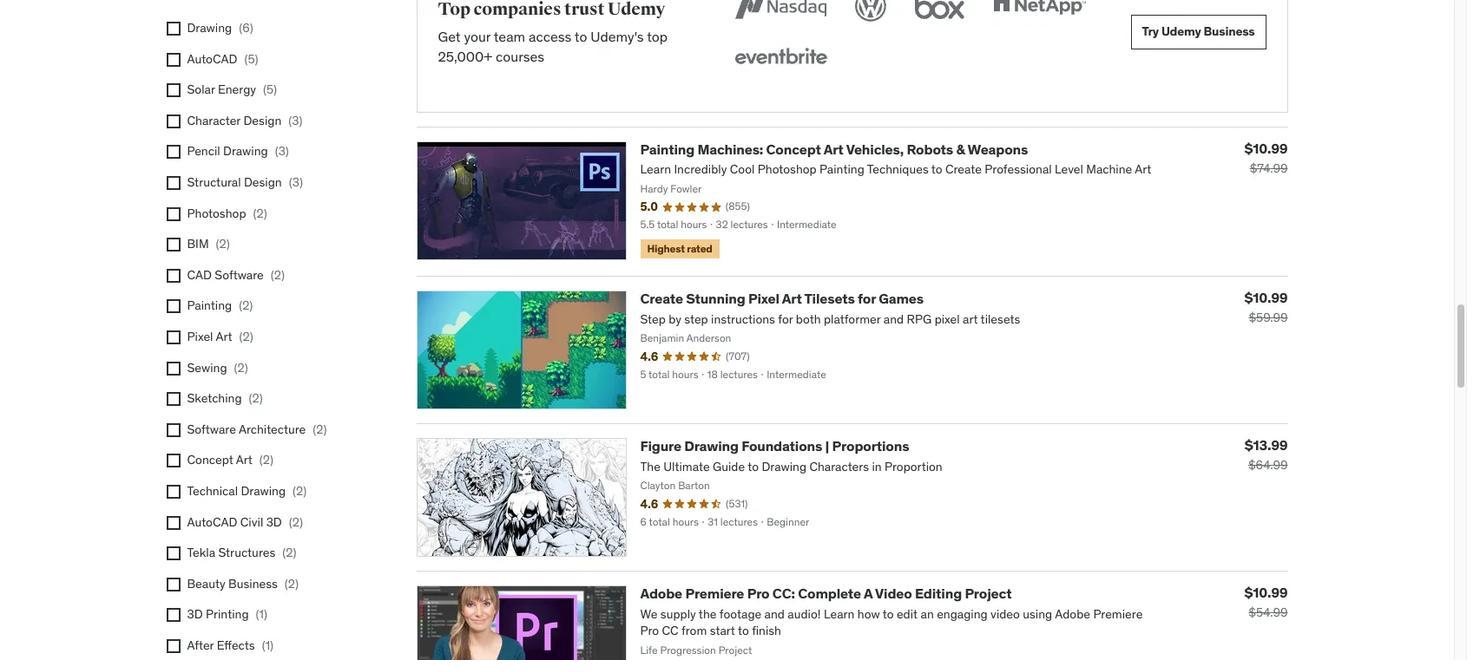 Task type: describe. For each thing, give the bounding box(es) containing it.
drawing up autocad (5)
[[187, 20, 232, 36]]

$74.99
[[1250, 160, 1288, 176]]

concept art (2)
[[187, 453, 273, 468]]

project
[[965, 586, 1012, 603]]

autocad for autocad civil 3d (2)
[[187, 514, 237, 530]]

autocad civil 3d (2)
[[187, 514, 303, 530]]

xsmall image for software
[[166, 423, 180, 437]]

create
[[640, 290, 683, 308]]

premiere
[[685, 586, 744, 603]]

figure
[[640, 438, 682, 455]]

sketching
[[187, 391, 242, 406]]

drawing for figure drawing foundations | proportions
[[684, 438, 739, 455]]

(2) down cad software (2)
[[239, 298, 253, 314]]

adobe premiere pro cc: complete a video editing project
[[640, 586, 1012, 603]]

get
[[438, 28, 461, 45]]

create stunning pixel art tilesets for games
[[640, 290, 924, 308]]

0 vertical spatial software
[[215, 267, 264, 283]]

xsmall image for sketching
[[166, 393, 180, 406]]

civil
[[240, 514, 263, 530]]

3d printing (1)
[[187, 607, 267, 623]]

0 horizontal spatial business
[[228, 576, 278, 592]]

after effects (1)
[[187, 638, 274, 654]]

stunning
[[686, 290, 745, 308]]

|
[[825, 438, 829, 455]]

xsmall image for bim
[[166, 238, 180, 252]]

pixel art (2)
[[187, 329, 253, 345]]

robots
[[907, 141, 953, 158]]

xsmall image for photoshop
[[166, 207, 180, 221]]

(2) down painting (2)
[[239, 329, 253, 345]]

1 vertical spatial pixel
[[187, 329, 213, 345]]

create stunning pixel art tilesets for games link
[[640, 290, 924, 308]]

box image
[[910, 0, 969, 25]]

xsmall image for solar
[[166, 84, 180, 97]]

cc:
[[773, 586, 795, 603]]

0 horizontal spatial (5)
[[244, 51, 258, 67]]

(2) right structures
[[282, 545, 296, 561]]

top
[[647, 28, 668, 45]]

xsmall image for autocad (5)
[[166, 53, 180, 67]]

$54.99
[[1249, 605, 1288, 621]]

tekla
[[187, 545, 215, 561]]

games
[[879, 290, 924, 308]]

$64.99
[[1248, 458, 1288, 474]]

(2) right bim
[[216, 236, 230, 252]]

effects
[[217, 638, 255, 654]]

team
[[494, 28, 525, 45]]

autocad for autocad (5)
[[187, 51, 237, 67]]

painting machines: concept art vehicles, robots & weapons
[[640, 141, 1028, 158]]

xsmall image for character
[[166, 114, 180, 128]]

pencil
[[187, 144, 220, 159]]

photoshop
[[187, 205, 246, 221]]

(1) for 3d printing (1)
[[256, 607, 267, 623]]

(6)
[[239, 20, 253, 36]]

figure drawing foundations | proportions
[[640, 438, 909, 455]]

design for character design
[[243, 113, 282, 128]]

tekla structures (2)
[[187, 545, 296, 561]]

painting for painting machines: concept art vehicles, robots & weapons
[[640, 141, 695, 158]]

1 vertical spatial concept
[[187, 453, 233, 468]]

0 vertical spatial concept
[[766, 141, 821, 158]]

software architecture (2)
[[187, 422, 327, 437]]

xsmall image for drawing (6)
[[166, 22, 180, 36]]

netapp image
[[989, 0, 1089, 25]]

xsmall image for structural
[[166, 176, 180, 190]]

&
[[956, 141, 965, 158]]

1 horizontal spatial 3d
[[266, 514, 282, 530]]

photoshop (2)
[[187, 205, 267, 221]]

design for structural design
[[244, 174, 282, 190]]

(2) down the architecture
[[259, 453, 273, 468]]

xsmall image for tekla
[[166, 547, 180, 561]]

1 vertical spatial software
[[187, 422, 236, 437]]

(2) right the architecture
[[313, 422, 327, 437]]

printing
[[206, 607, 249, 623]]

cad
[[187, 267, 212, 283]]

editing
[[915, 586, 962, 603]]

complete
[[798, 586, 861, 603]]

drawing for pencil drawing (3)
[[223, 144, 268, 159]]

art left 'tilesets'
[[782, 290, 802, 308]]

try udemy business
[[1142, 24, 1255, 39]]

$10.99 for editing
[[1245, 585, 1288, 602]]

eventbrite image
[[731, 39, 830, 77]]

xsmall image for cad software (2)
[[166, 269, 180, 283]]

bim (2)
[[187, 236, 230, 252]]



Task type: vqa. For each thing, say whether or not it's contained in the screenshot.
bottom "to"
no



Task type: locate. For each thing, give the bounding box(es) containing it.
3 xsmall image from the top
[[166, 269, 180, 283]]

structural
[[187, 174, 241, 190]]

autocad down technical
[[187, 514, 237, 530]]

xsmall image left cad
[[166, 269, 180, 283]]

structures
[[218, 545, 275, 561]]

$13.99
[[1245, 437, 1288, 454]]

0 horizontal spatial 3d
[[187, 607, 203, 623]]

xsmall image for painting (2)
[[166, 300, 180, 314]]

0 vertical spatial (3)
[[288, 113, 302, 128]]

25,000+
[[438, 47, 492, 65]]

concept up technical
[[187, 453, 233, 468]]

(2) right sewing
[[234, 360, 248, 376]]

0 vertical spatial design
[[243, 113, 282, 128]]

xsmall image
[[166, 84, 180, 97], [166, 114, 180, 128], [166, 145, 180, 159], [166, 176, 180, 190], [166, 207, 180, 221], [166, 238, 180, 252], [166, 362, 180, 376], [166, 393, 180, 406], [166, 423, 180, 437], [166, 454, 180, 468], [166, 547, 180, 561], [166, 640, 180, 654]]

business down structures
[[228, 576, 278, 592]]

drawing up civil
[[241, 484, 286, 499]]

try udemy business link
[[1131, 15, 1266, 49]]

0 horizontal spatial painting
[[187, 298, 232, 314]]

art down painting (2)
[[216, 329, 232, 345]]

bim
[[187, 236, 209, 252]]

1 $10.99 from the top
[[1245, 140, 1288, 157]]

xsmall image for pixel art (2)
[[166, 331, 180, 345]]

figure drawing foundations | proportions link
[[640, 438, 909, 455]]

0 vertical spatial pixel
[[748, 290, 779, 308]]

(2) down structural design (3)
[[253, 205, 267, 221]]

(2) right civil
[[289, 514, 303, 530]]

(5) down (6)
[[244, 51, 258, 67]]

1 xsmall image from the top
[[166, 84, 180, 97]]

1 vertical spatial painting
[[187, 298, 232, 314]]

beauty
[[187, 576, 225, 592]]

2 vertical spatial $10.99
[[1245, 585, 1288, 602]]

software up painting (2)
[[215, 267, 264, 283]]

painting down cad
[[187, 298, 232, 314]]

udemy
[[1162, 24, 1201, 39]]

concept
[[766, 141, 821, 158], [187, 453, 233, 468]]

xsmall image left autocad (5)
[[166, 53, 180, 67]]

a
[[864, 586, 873, 603]]

12 xsmall image from the top
[[166, 640, 180, 654]]

5 xsmall image from the top
[[166, 331, 180, 345]]

solar energy (5)
[[187, 82, 277, 97]]

0 vertical spatial $10.99
[[1245, 140, 1288, 157]]

10 xsmall image from the top
[[166, 454, 180, 468]]

3d up after
[[187, 607, 203, 623]]

1 horizontal spatial business
[[1204, 24, 1255, 39]]

for
[[858, 290, 876, 308]]

xsmall image for 3d printing (1)
[[166, 609, 180, 623]]

(3) up structural design (3)
[[275, 144, 289, 159]]

art left vehicles,
[[824, 141, 844, 158]]

xsmall image for beauty business (2)
[[166, 578, 180, 592]]

design
[[243, 113, 282, 128], [244, 174, 282, 190]]

design up pencil drawing (3)
[[243, 113, 282, 128]]

(3) for character design (3)
[[288, 113, 302, 128]]

(3)
[[288, 113, 302, 128], [275, 144, 289, 159], [289, 174, 303, 190]]

4 xsmall image from the top
[[166, 176, 180, 190]]

drawing right figure on the left bottom of the page
[[684, 438, 739, 455]]

1 vertical spatial (1)
[[262, 638, 274, 654]]

1 vertical spatial 3d
[[187, 607, 203, 623]]

3d
[[266, 514, 282, 530], [187, 607, 203, 623]]

7 xsmall image from the top
[[166, 362, 180, 376]]

drawing (6)
[[187, 20, 253, 36]]

character
[[187, 113, 241, 128]]

pixel
[[748, 290, 779, 308], [187, 329, 213, 345]]

vehicles,
[[846, 141, 904, 158]]

$10.99 for weapons
[[1245, 140, 1288, 157]]

sketching (2)
[[187, 391, 263, 406]]

$10.99 up '$59.99'
[[1245, 289, 1288, 307]]

8 xsmall image from the top
[[166, 393, 180, 406]]

1 horizontal spatial painting
[[640, 141, 695, 158]]

after
[[187, 638, 214, 654]]

volkswagen image
[[851, 0, 890, 25]]

art up technical drawing (2)
[[236, 453, 252, 468]]

xsmall image for technical drawing (2)
[[166, 485, 180, 499]]

1 vertical spatial $10.99
[[1245, 289, 1288, 307]]

video
[[875, 586, 912, 603]]

structural design (3)
[[187, 174, 303, 190]]

pixel up sewing
[[187, 329, 213, 345]]

9 xsmall image from the top
[[166, 423, 180, 437]]

autocad down drawing (6)
[[187, 51, 237, 67]]

(1)
[[256, 607, 267, 623], [262, 638, 274, 654]]

2 $10.99 from the top
[[1245, 289, 1288, 307]]

(2) up software architecture (2)
[[249, 391, 263, 406]]

11 xsmall image from the top
[[166, 547, 180, 561]]

1 autocad from the top
[[187, 51, 237, 67]]

nasdaq image
[[731, 0, 830, 25]]

technical
[[187, 484, 238, 499]]

2 xsmall image from the top
[[166, 53, 180, 67]]

xsmall image left painting (2)
[[166, 300, 180, 314]]

software down sketching
[[187, 422, 236, 437]]

software
[[215, 267, 264, 283], [187, 422, 236, 437]]

0 vertical spatial (5)
[[244, 51, 258, 67]]

technical drawing (2)
[[187, 484, 307, 499]]

$10.99 $74.99
[[1245, 140, 1288, 176]]

0 vertical spatial 3d
[[266, 514, 282, 530]]

$59.99
[[1249, 310, 1288, 326]]

painting left "machines:"
[[640, 141, 695, 158]]

$13.99 $64.99
[[1245, 437, 1288, 474]]

xsmall image left technical
[[166, 485, 180, 499]]

2 autocad from the top
[[187, 514, 237, 530]]

5 xsmall image from the top
[[166, 207, 180, 221]]

0 vertical spatial business
[[1204, 24, 1255, 39]]

udemy's
[[591, 28, 644, 45]]

xsmall image left the pixel art (2)
[[166, 331, 180, 345]]

adobe
[[640, 586, 682, 603]]

try
[[1142, 24, 1159, 39]]

1 design from the top
[[243, 113, 282, 128]]

4 xsmall image from the top
[[166, 300, 180, 314]]

sewing
[[187, 360, 227, 376]]

1 vertical spatial design
[[244, 174, 282, 190]]

drawing up structural design (3)
[[223, 144, 268, 159]]

1 vertical spatial (5)
[[263, 82, 277, 97]]

1 horizontal spatial concept
[[766, 141, 821, 158]]

design down pencil drawing (3)
[[244, 174, 282, 190]]

character design (3)
[[187, 113, 302, 128]]

(2) right cad
[[271, 267, 285, 283]]

beauty business (2)
[[187, 576, 299, 592]]

pixel right the stunning at top
[[748, 290, 779, 308]]

tilesets
[[804, 290, 855, 308]]

autocad
[[187, 51, 237, 67], [187, 514, 237, 530]]

(5) right "energy"
[[263, 82, 277, 97]]

1 horizontal spatial pixel
[[748, 290, 779, 308]]

to
[[575, 28, 587, 45]]

sewing (2)
[[187, 360, 248, 376]]

solar
[[187, 82, 215, 97]]

autocad (5)
[[187, 51, 258, 67]]

drawing for technical drawing (2)
[[241, 484, 286, 499]]

(1) right printing
[[256, 607, 267, 623]]

your
[[464, 28, 491, 45]]

painting machines: concept art vehicles, robots & weapons link
[[640, 141, 1028, 158]]

drawing
[[187, 20, 232, 36], [223, 144, 268, 159], [684, 438, 739, 455], [241, 484, 286, 499]]

proportions
[[832, 438, 909, 455]]

weapons
[[968, 141, 1028, 158]]

energy
[[218, 82, 256, 97]]

(3) for pencil drawing (3)
[[275, 144, 289, 159]]

1 vertical spatial autocad
[[187, 514, 237, 530]]

1 vertical spatial (3)
[[275, 144, 289, 159]]

6 xsmall image from the top
[[166, 485, 180, 499]]

2 design from the top
[[244, 174, 282, 190]]

1 xsmall image from the top
[[166, 22, 180, 36]]

8 xsmall image from the top
[[166, 578, 180, 592]]

0 horizontal spatial pixel
[[187, 329, 213, 345]]

architecture
[[239, 422, 306, 437]]

(1) right effects
[[262, 638, 274, 654]]

adobe premiere pro cc: complete a video editing project link
[[640, 586, 1012, 603]]

xsmall image for pencil
[[166, 145, 180, 159]]

xsmall image for autocad civil 3d (2)
[[166, 516, 180, 530]]

get your team access to udemy's top 25,000+ courses
[[438, 28, 668, 65]]

3 $10.99 from the top
[[1245, 585, 1288, 602]]

(3) down pencil drawing (3)
[[289, 174, 303, 190]]

foundations
[[742, 438, 822, 455]]

3d right civil
[[266, 514, 282, 530]]

business right udemy
[[1204, 24, 1255, 39]]

9 xsmall image from the top
[[166, 609, 180, 623]]

xsmall image for concept
[[166, 454, 180, 468]]

xsmall image left beauty at the left of page
[[166, 578, 180, 592]]

2 vertical spatial (3)
[[289, 174, 303, 190]]

machines:
[[698, 141, 763, 158]]

pro
[[747, 586, 770, 603]]

concept right "machines:"
[[766, 141, 821, 158]]

xsmall image for sewing
[[166, 362, 180, 376]]

0 horizontal spatial concept
[[187, 453, 233, 468]]

3 xsmall image from the top
[[166, 145, 180, 159]]

$10.99 $59.99
[[1245, 289, 1288, 326]]

$10.99 up $54.99
[[1245, 585, 1288, 602]]

(2) up autocad civil 3d (2)
[[293, 484, 307, 499]]

$10.99
[[1245, 140, 1288, 157], [1245, 289, 1288, 307], [1245, 585, 1288, 602]]

courses
[[496, 47, 545, 65]]

6 xsmall image from the top
[[166, 238, 180, 252]]

(3) for structural design (3)
[[289, 174, 303, 190]]

(1) for after effects (1)
[[262, 638, 274, 654]]

xsmall image left autocad civil 3d (2)
[[166, 516, 180, 530]]

$10.99 up $74.99
[[1245, 140, 1288, 157]]

access
[[529, 28, 572, 45]]

painting for painting (2)
[[187, 298, 232, 314]]

xsmall image left 3d printing (1)
[[166, 609, 180, 623]]

7 xsmall image from the top
[[166, 516, 180, 530]]

xsmall image
[[166, 22, 180, 36], [166, 53, 180, 67], [166, 269, 180, 283], [166, 300, 180, 314], [166, 331, 180, 345], [166, 485, 180, 499], [166, 516, 180, 530], [166, 578, 180, 592], [166, 609, 180, 623]]

0 vertical spatial autocad
[[187, 51, 237, 67]]

0 vertical spatial (1)
[[256, 607, 267, 623]]

painting (2)
[[187, 298, 253, 314]]

(2) down tekla structures (2) on the bottom of page
[[285, 576, 299, 592]]

xsmall image for after
[[166, 640, 180, 654]]

painting
[[640, 141, 695, 158], [187, 298, 232, 314]]

0 vertical spatial painting
[[640, 141, 695, 158]]

cad software (2)
[[187, 267, 285, 283]]

xsmall image left drawing (6)
[[166, 22, 180, 36]]

2 xsmall image from the top
[[166, 114, 180, 128]]

1 vertical spatial business
[[228, 576, 278, 592]]

pencil drawing (3)
[[187, 144, 289, 159]]

1 horizontal spatial (5)
[[263, 82, 277, 97]]

$10.99 $54.99
[[1245, 585, 1288, 621]]

(5)
[[244, 51, 258, 67], [263, 82, 277, 97]]

(3) up pencil drawing (3)
[[288, 113, 302, 128]]



